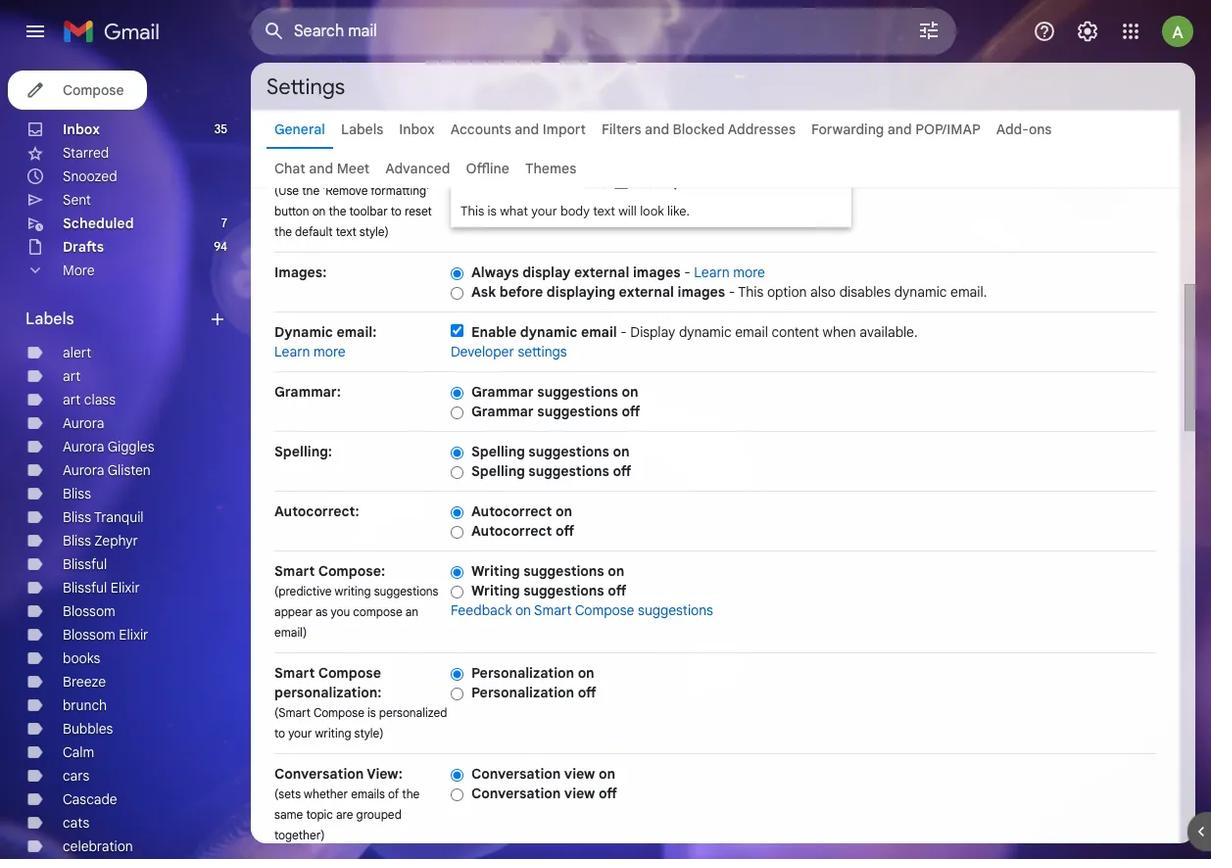 Task type: vqa. For each thing, say whether or not it's contained in the screenshot.
1st the Oct 2 from the top
no



Task type: describe. For each thing, give the bounding box(es) containing it.
displaying
[[547, 283, 616, 301]]

starred link
[[63, 144, 109, 162]]

grouped
[[356, 808, 402, 823]]

class
[[84, 391, 116, 409]]

learn inside dynamic email: learn more
[[275, 343, 310, 361]]

labels for the labels link
[[341, 121, 384, 138]]

art for art class
[[63, 391, 81, 409]]

compose up personalization:
[[318, 665, 381, 682]]

1 vertical spatial this
[[739, 283, 764, 301]]

suggestions for writing suggestions on
[[524, 563, 605, 580]]

1 inbox link from the left
[[63, 121, 100, 138]]

add-
[[997, 121, 1029, 138]]

Spelling suggestions off radio
[[451, 466, 464, 480]]

celebration link
[[63, 838, 133, 856]]

option
[[768, 283, 807, 301]]

personalization for personalization on
[[472, 665, 575, 682]]

bubbles
[[63, 721, 113, 738]]

blissful elixir link
[[63, 579, 140, 597]]

disables
[[840, 283, 891, 301]]

filters and blocked addresses link
[[602, 121, 796, 138]]

labels navigation
[[0, 63, 251, 860]]

Ask before displaying external images radio
[[451, 286, 464, 301]]

Autocorrect on radio
[[451, 506, 464, 520]]

display
[[631, 324, 676, 341]]

the down 'remove
[[329, 204, 347, 219]]

enable
[[472, 324, 517, 341]]

books
[[63, 650, 100, 668]]

personalized
[[379, 706, 448, 721]]

chat
[[275, 160, 306, 177]]

serif
[[499, 173, 530, 191]]

chat and meet link
[[275, 160, 370, 177]]

Grammar suggestions on radio
[[451, 386, 464, 401]]

(sets
[[275, 787, 301, 802]]

smart compose: (predictive writing suggestions appear as you compose an email)
[[275, 563, 439, 640]]

writing suggestions off
[[472, 582, 627, 600]]

conversation view: (sets whether emails of the same topic are grouped together)
[[275, 766, 420, 843]]

conversation view on
[[472, 766, 616, 783]]

more button
[[0, 259, 235, 282]]

Writing suggestions on radio
[[451, 566, 464, 580]]

ask
[[472, 283, 496, 301]]

advanced link
[[386, 160, 451, 177]]

snoozed
[[63, 168, 117, 185]]

drafts link
[[63, 238, 104, 256]]

alert
[[63, 344, 91, 362]]

autocorrect:
[[275, 503, 359, 521]]

0 horizontal spatial this
[[461, 203, 485, 220]]

cascade
[[63, 791, 117, 809]]

1 horizontal spatial dynamic
[[679, 324, 732, 341]]

the inside conversation view: (sets whether emails of the same topic are grouped together)
[[402, 787, 420, 802]]

inbox inside labels navigation
[[63, 121, 100, 138]]

more inside dynamic email: learn more
[[314, 343, 346, 361]]

Grammar suggestions off radio
[[451, 406, 464, 420]]

reset
[[405, 204, 432, 219]]

conversation for conversation view: (sets whether emails of the same topic are grouped together)
[[275, 766, 364, 783]]

appear
[[275, 605, 313, 620]]

blissful link
[[63, 556, 107, 574]]

will
[[619, 203, 637, 220]]

Autocorrect off radio
[[451, 525, 464, 540]]

grammar for grammar suggestions on
[[472, 383, 534, 401]]

off for grammar suggestions on
[[622, 403, 641, 421]]

- inside enable dynamic email - display dynamic email content when available. developer settings
[[621, 324, 627, 341]]

books link
[[63, 650, 100, 668]]

bliss for bliss zephyr
[[63, 532, 91, 550]]

email.
[[951, 283, 988, 301]]

general link
[[275, 121, 325, 138]]

feedback on smart compose suggestions
[[451, 602, 714, 620]]

bliss zephyr link
[[63, 532, 138, 550]]

images:
[[275, 264, 327, 281]]

off down personalization on
[[578, 684, 597, 702]]

email:
[[337, 324, 377, 341]]

personalization:
[[275, 684, 382, 702]]

0 vertical spatial more
[[734, 264, 766, 281]]

autocorrect off
[[472, 523, 575, 540]]

toolbar
[[350, 204, 388, 219]]

pop/imap
[[916, 121, 981, 138]]

grammar:
[[275, 383, 341, 401]]

more
[[63, 262, 95, 279]]

suggestions for grammar suggestions on
[[538, 383, 619, 401]]

celebration
[[63, 838, 133, 856]]

accounts and import link
[[451, 121, 586, 138]]

view for on
[[565, 766, 596, 783]]

1 horizontal spatial -
[[685, 264, 691, 281]]

topic
[[306, 808, 333, 823]]

giggles
[[108, 438, 154, 456]]

dynamic email: learn more
[[275, 324, 377, 361]]

Conversation view off radio
[[451, 788, 464, 803]]

Conversation view on radio
[[451, 768, 464, 783]]

whether
[[304, 787, 348, 802]]

conversation for conversation view off
[[472, 785, 561, 803]]

0 vertical spatial text
[[593, 203, 616, 220]]

2 horizontal spatial dynamic
[[895, 283, 948, 301]]

forwarding and pop/imap
[[812, 121, 981, 138]]

blissful for blissful link
[[63, 556, 107, 574]]

1 email from the left
[[581, 324, 617, 341]]

together)
[[275, 828, 325, 843]]

aurora link
[[63, 415, 104, 432]]

filters and blocked addresses
[[602, 121, 796, 138]]

spelling suggestions on
[[472, 443, 630, 461]]

look
[[640, 203, 664, 220]]

bliss tranquil
[[63, 509, 144, 527]]

1 vertical spatial smart
[[534, 602, 572, 620]]

bliss for bliss tranquil
[[63, 509, 91, 527]]

suggestions for writing suggestions off
[[524, 582, 605, 600]]

on up spelling suggestions off
[[613, 443, 630, 461]]

the right (use at the left
[[302, 183, 320, 198]]

the down button
[[275, 225, 292, 239]]

off for spelling suggestions on
[[613, 463, 632, 480]]

blossom for blossom "link"
[[63, 603, 115, 621]]

art link
[[63, 368, 81, 385]]

0 vertical spatial learn
[[694, 264, 730, 281]]

bliss link
[[63, 485, 91, 503]]

filters
[[602, 121, 642, 138]]

1 vertical spatial images
[[678, 283, 726, 301]]

brunch
[[63, 697, 107, 715]]

what
[[500, 203, 528, 220]]

on down writing suggestions off
[[516, 602, 531, 620]]

calm
[[63, 744, 94, 762]]

aurora glisten link
[[63, 462, 151, 479]]

like.
[[668, 203, 690, 220]]

sent link
[[63, 191, 91, 209]]

general
[[275, 121, 325, 138]]

cascade link
[[63, 791, 117, 809]]

view:
[[367, 766, 403, 783]]

advanced
[[386, 160, 451, 177]]

dynamic
[[275, 324, 333, 341]]

breeze link
[[63, 674, 106, 691]]

aurora for aurora glisten
[[63, 462, 104, 479]]

smart compose personalization: (smart compose is personalized to your writing style)
[[275, 665, 448, 741]]

Spelling suggestions on radio
[[451, 446, 464, 461]]

1 vertical spatial external
[[619, 283, 674, 301]]

elixir for blissful elixir
[[111, 579, 140, 597]]

compose
[[353, 605, 403, 620]]

drafts
[[63, 238, 104, 256]]

remove formatting ‪(⌘\)‬ image
[[660, 172, 679, 191]]

94
[[214, 239, 227, 254]]

aurora for aurora giggles
[[63, 438, 104, 456]]

compose down writing suggestions off
[[575, 602, 635, 620]]

2 email from the left
[[736, 324, 769, 341]]

starred
[[63, 144, 109, 162]]

accounts and import
[[451, 121, 586, 138]]

on down display
[[622, 383, 639, 401]]

scheduled link
[[63, 215, 134, 232]]



Task type: locate. For each thing, give the bounding box(es) containing it.
more up ask before displaying external images - this option also disables dynamic email.
[[734, 264, 766, 281]]

1 aurora from the top
[[63, 415, 104, 432]]

1 autocorrect from the top
[[472, 503, 552, 521]]

1 vertical spatial spelling
[[472, 463, 525, 480]]

your down (smart
[[288, 727, 312, 741]]

this down sans
[[461, 203, 485, 220]]

2 vertical spatial -
[[621, 324, 627, 341]]

learn up ask before displaying external images - this option also disables dynamic email.
[[694, 264, 730, 281]]

bliss up blissful link
[[63, 532, 91, 550]]

0 vertical spatial -
[[685, 264, 691, 281]]

to inside smart compose personalization: (smart compose is personalized to your writing style)
[[275, 727, 285, 741]]

2 spelling from the top
[[472, 463, 525, 480]]

blossom for blossom elixir
[[63, 627, 115, 644]]

sans serif option
[[461, 172, 540, 191]]

art for the art link
[[63, 368, 81, 385]]

style) inside (use the 'remove formatting' button on the toolbar to reset the default text style)
[[360, 225, 389, 239]]

1 vertical spatial writing
[[472, 582, 520, 600]]

2 inbox link from the left
[[399, 121, 435, 138]]

inbox up starred
[[63, 121, 100, 138]]

themes
[[525, 160, 577, 177]]

external up displaying
[[575, 264, 630, 281]]

writing right writing suggestions on radio
[[472, 563, 520, 580]]

on up default
[[312, 204, 326, 219]]

blissful
[[63, 556, 107, 574], [63, 579, 107, 597]]

smart for smart compose:
[[275, 563, 315, 580]]

1 vertical spatial learn
[[275, 343, 310, 361]]

art class link
[[63, 391, 116, 409]]

3 bliss from the top
[[63, 532, 91, 550]]

writing suggestions on
[[472, 563, 625, 580]]

and right the chat on the top left
[[309, 160, 334, 177]]

1 vertical spatial grammar
[[472, 403, 534, 421]]

snoozed link
[[63, 168, 117, 185]]

as
[[316, 605, 328, 620]]

off down spelling suggestions on
[[613, 463, 632, 480]]

Search mail text field
[[294, 22, 863, 41]]

autocorrect for autocorrect off
[[472, 523, 552, 540]]

labels inside navigation
[[25, 310, 74, 329]]

1 view from the top
[[565, 766, 596, 783]]

view for off
[[565, 785, 596, 803]]

bubbles link
[[63, 721, 113, 738]]

bliss for bliss link
[[63, 485, 91, 503]]

2 view from the top
[[565, 785, 596, 803]]

more
[[734, 264, 766, 281], [314, 343, 346, 361]]

your right what
[[532, 203, 557, 220]]

formatting options toolbar
[[457, 163, 846, 199]]

aurora up bliss link
[[63, 462, 104, 479]]

inbox
[[63, 121, 100, 138], [399, 121, 435, 138]]

off down the conversation view on
[[599, 785, 618, 803]]

text down "toolbar"
[[336, 225, 357, 239]]

1 vertical spatial bliss
[[63, 509, 91, 527]]

compose
[[63, 81, 124, 99], [575, 602, 635, 620], [318, 665, 381, 682], [314, 706, 365, 721]]

0 horizontal spatial learn more link
[[275, 343, 346, 361]]

to inside (use the 'remove formatting' button on the toolbar to reset the default text style)
[[391, 204, 402, 219]]

enable dynamic email - display dynamic email content when available. developer settings
[[451, 324, 918, 361]]

grammar suggestions on
[[472, 383, 639, 401]]

inbox link up advanced link
[[399, 121, 435, 138]]

personalization up personalization off at the left of page
[[472, 665, 575, 682]]

style) up "view:" at left bottom
[[355, 727, 384, 741]]

bliss down bliss link
[[63, 509, 91, 527]]

off up writing suggestions on
[[556, 523, 575, 540]]

dynamic up settings
[[520, 324, 578, 341]]

smart up personalization:
[[275, 665, 315, 682]]

1 vertical spatial autocorrect
[[472, 523, 552, 540]]

addresses
[[728, 121, 796, 138]]

breeze
[[63, 674, 106, 691]]

1 horizontal spatial inbox link
[[399, 121, 435, 138]]

blossom down blossom "link"
[[63, 627, 115, 644]]

0 vertical spatial spelling
[[472, 443, 525, 461]]

personalization off
[[472, 684, 597, 702]]

text inside (use the 'remove formatting' button on the toolbar to reset the default text style)
[[336, 225, 357, 239]]

- left option
[[729, 283, 736, 301]]

None checkbox
[[451, 325, 464, 337]]

on inside (use the 'remove formatting' button on the toolbar to reset the default text style)
[[312, 204, 326, 219]]

and right filters
[[645, 121, 670, 138]]

0 horizontal spatial text
[[336, 225, 357, 239]]

0 horizontal spatial more
[[314, 343, 346, 361]]

1 vertical spatial view
[[565, 785, 596, 803]]

blissful down bliss zephyr
[[63, 556, 107, 574]]

more down dynamic
[[314, 343, 346, 361]]

smart inside smart compose: (predictive writing suggestions appear as you compose an email)
[[275, 563, 315, 580]]

add-ons
[[997, 121, 1052, 138]]

main menu image
[[24, 20, 47, 43]]

compose down gmail image
[[63, 81, 124, 99]]

conversation up whether
[[275, 766, 364, 783]]

grammar right grammar suggestions off radio
[[472, 403, 534, 421]]

external down always display external images - learn more
[[619, 283, 674, 301]]

0 horizontal spatial labels
[[25, 310, 74, 329]]

email down displaying
[[581, 324, 617, 341]]

1 horizontal spatial learn more link
[[694, 264, 766, 281]]

settings
[[518, 343, 567, 361]]

support image
[[1033, 20, 1057, 43]]

1 vertical spatial your
[[288, 727, 312, 741]]

is left what
[[488, 203, 497, 220]]

advanced search options image
[[910, 11, 949, 50]]

settings image
[[1077, 20, 1100, 43]]

and for filters
[[645, 121, 670, 138]]

0 vertical spatial autocorrect
[[472, 503, 552, 521]]

1 horizontal spatial to
[[391, 204, 402, 219]]

cats link
[[63, 815, 89, 832]]

off for writing suggestions on
[[608, 582, 627, 600]]

2 grammar from the top
[[472, 403, 534, 421]]

None search field
[[251, 8, 957, 55]]

an
[[406, 605, 419, 620]]

aurora
[[63, 415, 104, 432], [63, 438, 104, 456], [63, 462, 104, 479]]

chat and meet
[[275, 160, 370, 177]]

to down formatting'
[[391, 204, 402, 219]]

0 horizontal spatial inbox link
[[63, 121, 100, 138]]

developer
[[451, 343, 515, 361]]

aurora giggles link
[[63, 438, 154, 456]]

writing inside smart compose: (predictive writing suggestions appear as you compose an email)
[[335, 584, 371, 599]]

1 vertical spatial to
[[275, 727, 285, 741]]

1 horizontal spatial text
[[593, 203, 616, 220]]

smart up (predictive
[[275, 563, 315, 580]]

cars
[[63, 768, 89, 785]]

labels for labels heading
[[25, 310, 74, 329]]

are
[[336, 808, 353, 823]]

-
[[685, 264, 691, 281], [729, 283, 736, 301], [621, 324, 627, 341]]

2 autocorrect from the top
[[472, 523, 552, 540]]

on up feedback on smart compose suggestions
[[608, 563, 625, 580]]

aurora for aurora link
[[63, 415, 104, 432]]

2 inbox from the left
[[399, 121, 435, 138]]

spelling:
[[275, 443, 332, 461]]

personalization on
[[472, 665, 595, 682]]

0 vertical spatial smart
[[275, 563, 315, 580]]

- up ask before displaying external images - this option also disables dynamic email.
[[685, 264, 691, 281]]

and
[[515, 121, 540, 138], [645, 121, 670, 138], [888, 121, 913, 138], [309, 160, 334, 177]]

suggestions for spelling suggestions off
[[529, 463, 610, 480]]

conversation inside conversation view: (sets whether emails of the same topic are grouped together)
[[275, 766, 364, 783]]

to down (smart
[[275, 727, 285, 741]]

autocorrect down autocorrect on
[[472, 523, 552, 540]]

gmail image
[[63, 12, 170, 51]]

cars link
[[63, 768, 89, 785]]

Personalization off radio
[[451, 687, 464, 702]]

same
[[275, 808, 303, 823]]

when
[[823, 324, 857, 341]]

grammar
[[472, 383, 534, 401], [472, 403, 534, 421]]

3 aurora from the top
[[63, 462, 104, 479]]

Writing suggestions off radio
[[451, 585, 464, 600]]

inbox link
[[63, 121, 100, 138], [399, 121, 435, 138]]

1 horizontal spatial is
[[488, 203, 497, 220]]

(smart
[[275, 706, 311, 721]]

learn down dynamic
[[275, 343, 310, 361]]

labels up alert
[[25, 310, 74, 329]]

Always display external images radio
[[451, 267, 464, 281]]

on up personalization off at the left of page
[[578, 665, 595, 682]]

aurora down art class
[[63, 415, 104, 432]]

learn more link up ask before displaying external images - this option also disables dynamic email.
[[694, 264, 766, 281]]

off for conversation view on
[[599, 785, 618, 803]]

writing for writing suggestions on
[[472, 563, 520, 580]]

0 horizontal spatial is
[[368, 706, 376, 721]]

the
[[302, 183, 320, 198], [329, 204, 347, 219], [275, 225, 292, 239], [402, 787, 420, 802]]

0 horizontal spatial dynamic
[[520, 324, 578, 341]]

0 vertical spatial labels
[[341, 121, 384, 138]]

compose inside button
[[63, 81, 124, 99]]

aurora down aurora link
[[63, 438, 104, 456]]

and left import
[[515, 121, 540, 138]]

0 vertical spatial blossom
[[63, 603, 115, 621]]

learn
[[694, 264, 730, 281], [275, 343, 310, 361]]

1 horizontal spatial more
[[734, 264, 766, 281]]

1 writing from the top
[[472, 563, 520, 580]]

1 inbox from the left
[[63, 121, 100, 138]]

0 vertical spatial grammar
[[472, 383, 534, 401]]

aurora glisten
[[63, 462, 151, 479]]

off down grammar suggestions on on the top
[[622, 403, 641, 421]]

1 spelling from the top
[[472, 443, 525, 461]]

2 horizontal spatial -
[[729, 283, 736, 301]]

0 vertical spatial blissful
[[63, 556, 107, 574]]

is
[[488, 203, 497, 220], [368, 706, 376, 721]]

1 blossom from the top
[[63, 603, 115, 621]]

your inside smart compose personalization: (smart compose is personalized to your writing style)
[[288, 727, 312, 741]]

grammar for grammar suggestions off
[[472, 403, 534, 421]]

compose down personalization:
[[314, 706, 365, 721]]

is inside smart compose personalization: (smart compose is personalized to your writing style)
[[368, 706, 376, 721]]

spelling
[[472, 443, 525, 461], [472, 463, 525, 480]]

2 bliss from the top
[[63, 509, 91, 527]]

0 vertical spatial external
[[575, 264, 630, 281]]

0 vertical spatial images
[[633, 264, 681, 281]]

0 vertical spatial elixir
[[111, 579, 140, 597]]

elixir down blissful elixir
[[119, 627, 148, 644]]

style) down "toolbar"
[[360, 225, 389, 239]]

autocorrect on
[[472, 503, 573, 521]]

(predictive
[[275, 584, 332, 599]]

blissful for blissful elixir
[[63, 579, 107, 597]]

and for forwarding
[[888, 121, 913, 138]]

bliss up "bliss tranquil"
[[63, 485, 91, 503]]

and left "pop/imap"
[[888, 121, 913, 138]]

0 horizontal spatial email
[[581, 324, 617, 341]]

add-ons link
[[997, 121, 1052, 138]]

view up conversation view off
[[565, 766, 596, 783]]

spelling for spelling suggestions on
[[472, 443, 525, 461]]

blocked
[[673, 121, 725, 138]]

writing down compose:
[[335, 584, 371, 599]]

1 vertical spatial learn more link
[[275, 343, 346, 361]]

style) inside smart compose personalization: (smart compose is personalized to your writing style)
[[355, 727, 384, 741]]

alert link
[[63, 344, 91, 362]]

0 vertical spatial view
[[565, 766, 596, 783]]

labels heading
[[25, 310, 208, 329]]

smart inside smart compose personalization: (smart compose is personalized to your writing style)
[[275, 665, 315, 682]]

view down the conversation view on
[[565, 785, 596, 803]]

and for accounts
[[515, 121, 540, 138]]

on down spelling suggestions off
[[556, 503, 573, 521]]

blossom elixir
[[63, 627, 148, 644]]

1 personalization from the top
[[472, 665, 575, 682]]

2 vertical spatial smart
[[275, 665, 315, 682]]

2 art from the top
[[63, 391, 81, 409]]

feedback on smart compose suggestions link
[[451, 602, 714, 620]]

available.
[[860, 324, 918, 341]]

labels up the meet at the top
[[341, 121, 384, 138]]

0 horizontal spatial inbox
[[63, 121, 100, 138]]

view
[[565, 766, 596, 783], [565, 785, 596, 803]]

elixir for blossom elixir
[[119, 627, 148, 644]]

conversation up conversation view off
[[472, 766, 561, 783]]

0 vertical spatial art
[[63, 368, 81, 385]]

2 vertical spatial aurora
[[63, 462, 104, 479]]

personalization for personalization off
[[472, 684, 575, 702]]

also
[[811, 283, 836, 301]]

blissful down blissful link
[[63, 579, 107, 597]]

0 vertical spatial style)
[[360, 225, 389, 239]]

art down alert
[[63, 368, 81, 385]]

0 vertical spatial learn more link
[[694, 264, 766, 281]]

writing inside smart compose personalization: (smart compose is personalized to your writing style)
[[315, 727, 352, 741]]

1 horizontal spatial learn
[[694, 264, 730, 281]]

off up feedback on smart compose suggestions
[[608, 582, 627, 600]]

Personalization on radio
[[451, 668, 464, 682]]

blossom elixir link
[[63, 627, 148, 644]]

personalization
[[472, 665, 575, 682], [472, 684, 575, 702]]

bliss tranquil link
[[63, 509, 144, 527]]

default
[[295, 225, 333, 239]]

body
[[561, 203, 590, 220]]

writing down personalization:
[[315, 727, 352, 741]]

0 vertical spatial this
[[461, 203, 485, 220]]

0 vertical spatial writing
[[472, 563, 520, 580]]

display
[[523, 264, 571, 281]]

developer settings link
[[451, 343, 567, 361]]

1 vertical spatial art
[[63, 391, 81, 409]]

the right of
[[402, 787, 420, 802]]

images
[[633, 264, 681, 281], [678, 283, 726, 301]]

inbox link up starred
[[63, 121, 100, 138]]

1 bliss from the top
[[63, 485, 91, 503]]

conversation for conversation view on
[[472, 766, 561, 783]]

0 vertical spatial your
[[532, 203, 557, 220]]

dynamic down ask before displaying external images - this option also disables dynamic email.
[[679, 324, 732, 341]]

'remove
[[323, 183, 368, 198]]

(use the 'remove formatting' button on the toolbar to reset the default text style)
[[275, 183, 432, 239]]

1 vertical spatial style)
[[355, 727, 384, 741]]

your
[[532, 203, 557, 220], [288, 727, 312, 741]]

1 vertical spatial aurora
[[63, 438, 104, 456]]

conversation down the conversation view on
[[472, 785, 561, 803]]

spelling right spelling suggestions off option on the left of page
[[472, 463, 525, 480]]

1 vertical spatial blissful
[[63, 579, 107, 597]]

bliss zephyr
[[63, 532, 138, 550]]

0 vertical spatial is
[[488, 203, 497, 220]]

is left personalized
[[368, 706, 376, 721]]

search mail image
[[257, 14, 292, 49]]

2 writing from the top
[[472, 582, 520, 600]]

suggestions inside smart compose: (predictive writing suggestions appear as you compose an email)
[[374, 584, 439, 599]]

autocorrect for autocorrect on
[[472, 503, 552, 521]]

0 vertical spatial aurora
[[63, 415, 104, 432]]

glisten
[[108, 462, 151, 479]]

spelling for spelling suggestions off
[[472, 463, 525, 480]]

1 vertical spatial blossom
[[63, 627, 115, 644]]

of
[[388, 787, 399, 802]]

smart down writing suggestions off
[[534, 602, 572, 620]]

writing for writing suggestions off
[[472, 582, 520, 600]]

0 vertical spatial writing
[[335, 584, 371, 599]]

personalization down personalization on
[[472, 684, 575, 702]]

offline
[[466, 160, 510, 177]]

35
[[215, 122, 227, 136]]

dynamic left email.
[[895, 283, 948, 301]]

bliss
[[63, 485, 91, 503], [63, 509, 91, 527], [63, 532, 91, 550]]

you
[[331, 605, 350, 620]]

grammar down developer settings link
[[472, 383, 534, 401]]

grammar suggestions off
[[472, 403, 641, 421]]

1 horizontal spatial labels
[[341, 121, 384, 138]]

1 blissful from the top
[[63, 556, 107, 574]]

smart for smart compose personalization:
[[275, 665, 315, 682]]

1 horizontal spatial inbox
[[399, 121, 435, 138]]

on
[[312, 204, 326, 219], [622, 383, 639, 401], [613, 443, 630, 461], [556, 503, 573, 521], [608, 563, 625, 580], [516, 602, 531, 620], [578, 665, 595, 682], [599, 766, 616, 783]]

inbox up advanced link
[[399, 121, 435, 138]]

1 horizontal spatial your
[[532, 203, 557, 220]]

1 vertical spatial text
[[336, 225, 357, 239]]

2 blissful from the top
[[63, 579, 107, 597]]

0 vertical spatial to
[[391, 204, 402, 219]]

compose button
[[8, 71, 148, 110]]

2 blossom from the top
[[63, 627, 115, 644]]

before
[[500, 283, 543, 301]]

blossom down blissful elixir
[[63, 603, 115, 621]]

images up enable dynamic email - display dynamic email content when available. developer settings
[[678, 283, 726, 301]]

text left will
[[593, 203, 616, 220]]

feedback
[[451, 602, 512, 620]]

1 grammar from the top
[[472, 383, 534, 401]]

elixir up blossom "link"
[[111, 579, 140, 597]]

1 vertical spatial elixir
[[119, 627, 148, 644]]

0 vertical spatial bliss
[[63, 485, 91, 503]]

email left content
[[736, 324, 769, 341]]

0 horizontal spatial to
[[275, 727, 285, 741]]

zephyr
[[95, 532, 138, 550]]

suggestions for spelling suggestions on
[[529, 443, 610, 461]]

learn more link down dynamic
[[275, 343, 346, 361]]

1 vertical spatial -
[[729, 283, 736, 301]]

on up conversation view off
[[599, 766, 616, 783]]

autocorrect up autocorrect off
[[472, 503, 552, 521]]

0 horizontal spatial your
[[288, 727, 312, 741]]

scheduled
[[63, 215, 134, 232]]

1 vertical spatial personalization
[[472, 684, 575, 702]]

0 horizontal spatial learn
[[275, 343, 310, 361]]

cats
[[63, 815, 89, 832]]

writing up feedback
[[472, 582, 520, 600]]

1 vertical spatial more
[[314, 343, 346, 361]]

spelling right spelling suggestions on radio
[[472, 443, 525, 461]]

images up display
[[633, 264, 681, 281]]

2 vertical spatial bliss
[[63, 532, 91, 550]]

1 vertical spatial writing
[[315, 727, 352, 741]]

1 horizontal spatial email
[[736, 324, 769, 341]]

2 aurora from the top
[[63, 438, 104, 456]]

blissful elixir
[[63, 579, 140, 597]]

ask before displaying external images - this option also disables dynamic email.
[[472, 283, 988, 301]]

0 vertical spatial personalization
[[472, 665, 575, 682]]

- left display
[[621, 324, 627, 341]]

1 horizontal spatial this
[[739, 283, 764, 301]]

1 vertical spatial is
[[368, 706, 376, 721]]

art down the art link
[[63, 391, 81, 409]]

this left option
[[739, 283, 764, 301]]

1 vertical spatial labels
[[25, 310, 74, 329]]

sans
[[465, 173, 496, 191]]

calm link
[[63, 744, 94, 762]]

and for chat
[[309, 160, 334, 177]]

0 horizontal spatial -
[[621, 324, 627, 341]]

2 personalization from the top
[[472, 684, 575, 702]]

1 art from the top
[[63, 368, 81, 385]]

suggestions for grammar suggestions off
[[538, 403, 619, 421]]

themes link
[[525, 160, 577, 177]]



